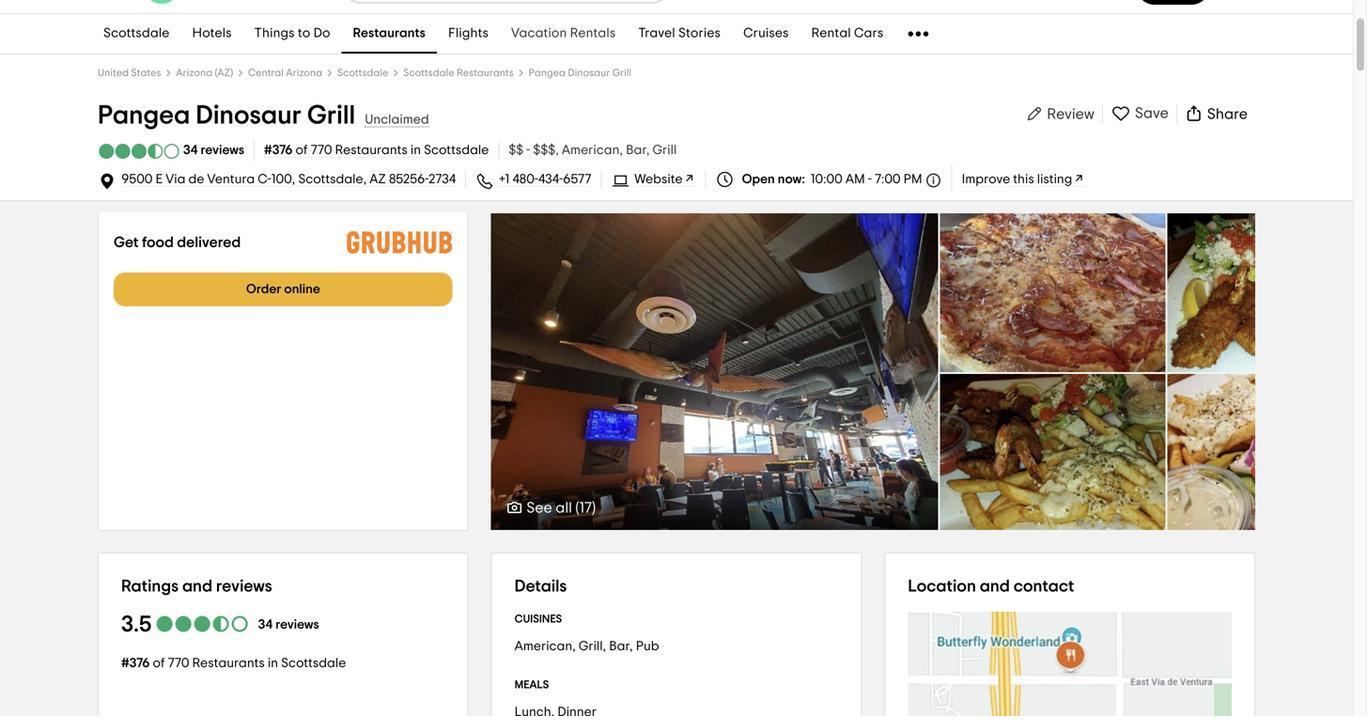 Task type: locate. For each thing, give the bounding box(es) containing it.
dinosaur for pangea dinosaur grill
[[568, 68, 610, 78]]

$$$
[[533, 144, 556, 157]]

scottsdale link down restaurants link
[[337, 68, 388, 78]]

1 horizontal spatial arizona
[[286, 68, 322, 78]]

770 up scottsdale,
[[311, 144, 332, 157]]

0 horizontal spatial -
[[527, 144, 530, 157]]

1 horizontal spatial grill
[[612, 68, 631, 78]]

0 horizontal spatial scottsdale link
[[92, 14, 181, 54]]

cuisines
[[515, 614, 562, 625]]

review link
[[1024, 105, 1095, 124]]

scottsdale link
[[92, 14, 181, 54], [337, 68, 388, 78]]

order online button
[[114, 273, 453, 306]]

restaurants right do at the top left of the page
[[353, 27, 426, 40]]

1 horizontal spatial -
[[868, 173, 872, 186]]

1 horizontal spatial pangea
[[529, 68, 566, 78]]

0 vertical spatial in
[[411, 144, 421, 157]]

grill,
[[579, 640, 606, 653]]

in
[[411, 144, 421, 157], [268, 657, 278, 670]]

pangea up 3.5 of 5 bubbles image
[[98, 102, 190, 129]]

0 horizontal spatial #376
[[121, 657, 150, 670]]

#376 up 100,
[[264, 144, 293, 157]]

grill down central arizona "link"
[[307, 102, 355, 129]]

#376 of 770 restaurants in scottsdale
[[264, 144, 489, 157], [121, 657, 346, 670]]

az
[[370, 173, 386, 186]]

0 vertical spatial #376
[[264, 144, 293, 157]]

None search field
[[344, 0, 669, 2]]

scottsdale
[[103, 27, 170, 40], [337, 68, 388, 78], [403, 68, 454, 78], [424, 144, 489, 157], [281, 657, 346, 670]]

restaurants in scottsdale link
[[192, 657, 346, 670]]

34 reviews up ventura
[[183, 144, 244, 157]]

arizona (az)
[[176, 68, 233, 78]]

contact
[[1014, 578, 1074, 595]]

flights
[[448, 27, 489, 40]]

(17)
[[576, 500, 596, 515]]

dinosaur down rentals
[[568, 68, 610, 78]]

1 horizontal spatial 34
[[258, 618, 273, 631]]

food
[[142, 235, 174, 250]]

1 horizontal spatial of
[[296, 144, 308, 157]]

arizona left (az)
[[176, 68, 213, 78]]

and right ratings
[[182, 578, 212, 595]]

open now : 10:00 am - 7:00 pm
[[739, 173, 922, 186]]

0 horizontal spatial and
[[182, 578, 212, 595]]

34 reviews up restaurants in scottsdale link
[[258, 618, 319, 631]]

improve this listing link
[[962, 173, 1086, 186]]

scottsdale link up united states
[[92, 14, 181, 54]]

travel
[[638, 27, 675, 40]]

0 vertical spatial 34
[[183, 144, 198, 157]]

+1 480-434-6577 link
[[499, 173, 591, 186]]

34
[[183, 144, 198, 157], [258, 618, 273, 631]]

united states link
[[98, 68, 161, 78]]

vacation rentals link
[[500, 14, 627, 54]]

pangea down vacation
[[529, 68, 566, 78]]

+1 480-434-6577
[[499, 173, 591, 186]]

and
[[182, 578, 212, 595], [980, 578, 1010, 595]]

3.5 of 5 bubbles image
[[98, 144, 180, 159]]

1 horizontal spatial scottsdale link
[[337, 68, 388, 78]]

0 vertical spatial 770
[[311, 144, 332, 157]]

0 vertical spatial grill
[[612, 68, 631, 78]]

and left contact
[[980, 578, 1010, 595]]

listing
[[1037, 173, 1072, 186]]

#376 down 3.5
[[121, 657, 150, 670]]

0 horizontal spatial 770
[[168, 657, 189, 670]]

0 vertical spatial 34 reviews
[[183, 144, 244, 157]]

#376 of 770 restaurants in scottsdale down ratings and reviews
[[121, 657, 346, 670]]

website
[[635, 173, 683, 186]]

central arizona
[[248, 68, 322, 78]]

9500 e via de ventura c-100, scottsdale, az 85256-2734 link
[[121, 173, 456, 187]]

+1
[[499, 173, 510, 186]]

reviews
[[201, 144, 244, 157], [216, 578, 272, 595], [276, 618, 319, 631]]

delivered
[[177, 235, 241, 250]]

34 up restaurants in scottsdale link
[[258, 618, 273, 631]]

location and contact
[[908, 578, 1074, 595]]

0 horizontal spatial grill
[[307, 102, 355, 129]]

0 horizontal spatial 34
[[183, 144, 198, 157]]

770 down ratings and reviews
[[168, 657, 189, 670]]

pangea for pangea dinosaur grill
[[529, 68, 566, 78]]

travel stories
[[638, 27, 721, 40]]

1 vertical spatial in
[[268, 657, 278, 670]]

restaurants
[[353, 27, 426, 40], [457, 68, 514, 78], [335, 144, 408, 157], [192, 657, 265, 670]]

dinosaur down central
[[196, 102, 302, 129]]

things to do
[[254, 27, 330, 40]]

434-
[[538, 173, 563, 186]]

restaurants down ratings and reviews
[[192, 657, 265, 670]]

6577
[[563, 173, 591, 186]]

1 vertical spatial of
[[153, 657, 165, 670]]

1 horizontal spatial dinosaur
[[568, 68, 610, 78]]

stories
[[678, 27, 721, 40]]

of
[[296, 144, 308, 157], [153, 657, 165, 670]]

2 and from the left
[[980, 578, 1010, 595]]

1 horizontal spatial and
[[980, 578, 1010, 595]]

bar
[[626, 144, 646, 157]]

0 horizontal spatial dinosaur
[[196, 102, 302, 129]]

2 horizontal spatial grill
[[653, 144, 677, 157]]

1 vertical spatial scottsdale link
[[337, 68, 388, 78]]

things
[[254, 27, 295, 40]]

order
[[246, 283, 281, 296]]

ratings and reviews
[[121, 578, 272, 595]]

1 vertical spatial #376 of 770 restaurants in scottsdale
[[121, 657, 346, 670]]

of down ratings
[[153, 657, 165, 670]]

- right $$ in the left of the page
[[527, 144, 530, 157]]

1 vertical spatial pangea
[[98, 102, 190, 129]]

2 vertical spatial grill
[[653, 144, 677, 157]]

grill right the bar
[[653, 144, 677, 157]]

vacation rentals
[[511, 27, 616, 40]]

0 horizontal spatial arizona
[[176, 68, 213, 78]]

grill down rentals
[[612, 68, 631, 78]]

location
[[908, 578, 976, 595]]

rental cars link
[[800, 14, 895, 54]]

- right am
[[868, 173, 872, 186]]

1 vertical spatial 34 reviews
[[258, 618, 319, 631]]

arizona right central
[[286, 68, 322, 78]]

ventura
[[207, 173, 255, 186]]

save button
[[1103, 103, 1176, 124]]

0 vertical spatial pangea
[[529, 68, 566, 78]]

restaurants link
[[342, 14, 437, 54]]

get food delivered
[[114, 235, 241, 250]]

and for ratings
[[182, 578, 212, 595]]

things to do link
[[243, 14, 342, 54]]

0 horizontal spatial pangea
[[98, 102, 190, 129]]

this
[[1013, 173, 1034, 186]]

of up 9500 e via de ventura c-100, scottsdale, az 85256-2734
[[296, 144, 308, 157]]

0 horizontal spatial in
[[268, 657, 278, 670]]

0 vertical spatial of
[[296, 144, 308, 157]]

american link
[[562, 144, 626, 157]]

dinosaur
[[568, 68, 610, 78], [196, 102, 302, 129]]

do
[[313, 27, 330, 40]]

restaurants up az
[[335, 144, 408, 157]]

1 horizontal spatial #376
[[264, 144, 293, 157]]

am
[[846, 173, 865, 186]]

770
[[311, 144, 332, 157], [168, 657, 189, 670]]

0 vertical spatial dinosaur
[[568, 68, 610, 78]]

1 and from the left
[[182, 578, 212, 595]]

scottsdale restaurants
[[403, 68, 514, 78]]

bar link
[[626, 144, 653, 157]]

and for location
[[980, 578, 1010, 595]]

34 reviews
[[183, 144, 244, 157], [258, 618, 319, 631]]

see
[[526, 500, 552, 515]]

34 up de
[[183, 144, 198, 157]]

0 horizontal spatial 34 reviews
[[183, 144, 244, 157]]

now
[[778, 173, 802, 186]]

1 vertical spatial grill
[[307, 102, 355, 129]]

1 vertical spatial dinosaur
[[196, 102, 302, 129]]

pangea
[[529, 68, 566, 78], [98, 102, 190, 129]]

2 vertical spatial reviews
[[276, 618, 319, 631]]

-
[[527, 144, 530, 157], [868, 173, 872, 186]]

grill
[[612, 68, 631, 78], [307, 102, 355, 129], [653, 144, 677, 157]]

grill link
[[653, 144, 677, 157]]

grill for pangea dinosaur grill unclaimed
[[307, 102, 355, 129]]

#376 of 770 restaurants in scottsdale up az
[[264, 144, 489, 157]]

1 horizontal spatial in
[[411, 144, 421, 157]]



Task type: describe. For each thing, give the bounding box(es) containing it.
1 vertical spatial 770
[[168, 657, 189, 670]]

all
[[556, 500, 572, 515]]

(az)
[[215, 68, 233, 78]]

rental cars
[[811, 27, 884, 40]]

flights link
[[437, 14, 500, 54]]

pm
[[904, 173, 922, 186]]

scottsdale,
[[298, 173, 367, 186]]

scottsdale restaurants link
[[403, 68, 514, 78]]

united
[[98, 68, 129, 78]]

travel stories link
[[627, 14, 732, 54]]

1 vertical spatial 34
[[258, 618, 273, 631]]

cruises
[[743, 27, 789, 40]]

tripadvisor image
[[143, 0, 319, 4]]

3.5
[[121, 614, 152, 636]]

1 horizontal spatial 770
[[311, 144, 332, 157]]

1 vertical spatial #376
[[121, 657, 150, 670]]

pangea dinosaur grill
[[529, 68, 631, 78]]

review
[[1047, 107, 1095, 122]]

pangea for pangea dinosaur grill unclaimed
[[98, 102, 190, 129]]

hotels
[[192, 27, 232, 40]]

bar,
[[609, 640, 633, 653]]

united states
[[98, 68, 161, 78]]

cruises link
[[732, 14, 800, 54]]

10:00
[[811, 173, 843, 186]]

arizona (az) link
[[176, 68, 233, 78]]

100,
[[271, 173, 295, 186]]

ratings
[[121, 578, 179, 595]]

0 horizontal spatial of
[[153, 657, 165, 670]]

get
[[114, 235, 139, 250]]

order online
[[246, 283, 320, 296]]

$$ - $$$ link
[[509, 144, 562, 157]]

1 vertical spatial reviews
[[216, 578, 272, 595]]

online
[[284, 283, 320, 296]]

hotels link
[[181, 14, 243, 54]]

0 vertical spatial scottsdale link
[[92, 14, 181, 54]]

save
[[1135, 106, 1169, 121]]

dinosaur for pangea dinosaur grill unclaimed
[[196, 102, 302, 129]]

pangea dinosaur grill unclaimed
[[98, 102, 429, 129]]

improve this listing
[[962, 173, 1072, 186]]

2734
[[429, 173, 456, 186]]

480-
[[512, 173, 538, 186]]

improve
[[962, 173, 1010, 186]]

to
[[298, 27, 310, 40]]

85256-
[[389, 173, 429, 186]]

e
[[155, 173, 163, 186]]

share
[[1207, 107, 1248, 122]]

7:00
[[875, 173, 901, 186]]

restaurants down flights "link"
[[457, 68, 514, 78]]

0 vertical spatial reviews
[[201, 144, 244, 157]]

cars
[[854, 27, 884, 40]]

american, grill, bar, pub
[[515, 640, 659, 653]]

central arizona link
[[248, 68, 322, 78]]

unclaimed
[[365, 113, 429, 126]]

see all (17)
[[526, 500, 596, 515]]

:
[[802, 173, 805, 186]]

details
[[515, 578, 567, 595]]

central
[[248, 68, 284, 78]]

american,
[[515, 640, 576, 653]]

grill for pangea dinosaur grill
[[612, 68, 631, 78]]

2 arizona from the left
[[286, 68, 322, 78]]

0 vertical spatial #376 of 770 restaurants in scottsdale
[[264, 144, 489, 157]]

rentals
[[570, 27, 616, 40]]

website link
[[635, 173, 696, 187]]

pub
[[636, 640, 659, 653]]

c-
[[258, 173, 271, 186]]

american
[[562, 144, 620, 157]]

de
[[188, 173, 204, 186]]

order online link
[[114, 273, 453, 306]]

0 vertical spatial -
[[527, 144, 530, 157]]

1 vertical spatial -
[[868, 173, 872, 186]]

open
[[742, 173, 775, 186]]

states
[[131, 68, 161, 78]]

9500 e via de ventura c-100, scottsdale, az 85256-2734
[[121, 173, 456, 186]]

$$ - $$$ american bar grill
[[509, 144, 677, 157]]

meals
[[515, 679, 549, 691]]

1 horizontal spatial 34 reviews
[[258, 618, 319, 631]]

vacation
[[511, 27, 567, 40]]

1 arizona from the left
[[176, 68, 213, 78]]

via
[[166, 173, 186, 186]]

9500
[[121, 173, 153, 186]]



Task type: vqa. For each thing, say whether or not it's contained in the screenshot.
770
yes



